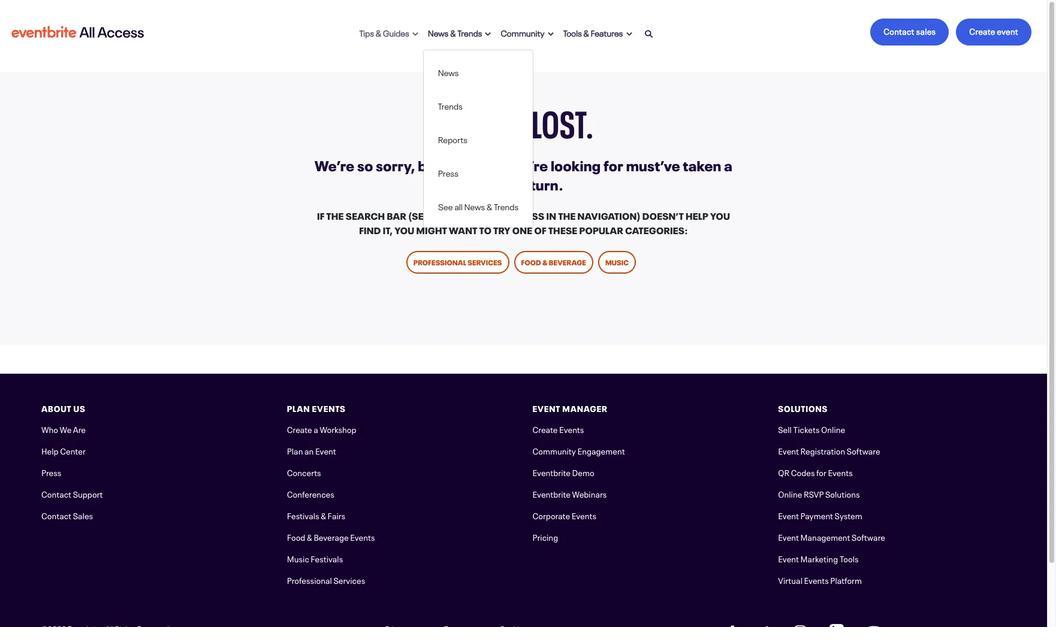 Task type: locate. For each thing, give the bounding box(es) containing it.
corporate events link
[[533, 510, 597, 522]]

1 vertical spatial press
[[41, 467, 61, 479]]

press link up see all news & trends
[[424, 162, 533, 183]]

event right an
[[315, 445, 336, 457]]

community engagement
[[533, 445, 625, 457]]

arrow image
[[413, 32, 419, 37], [485, 32, 491, 37], [548, 32, 554, 37], [626, 32, 632, 37]]

arrow image inside news & trends link
[[485, 32, 491, 37]]

0 horizontal spatial for
[[604, 154, 624, 175]]

news down news & trends
[[438, 66, 459, 78]]

solutions up system
[[826, 488, 860, 500]]

1 vertical spatial tools
[[840, 553, 859, 565]]

0 vertical spatial tools
[[564, 26, 582, 38]]

0 vertical spatial contact
[[884, 25, 915, 37]]

workshop
[[320, 423, 357, 435]]

online rsvp solutions link
[[779, 488, 860, 500]]

1 arrow image from the left
[[413, 32, 419, 37]]

1 horizontal spatial tools
[[840, 553, 859, 565]]

0 vertical spatial online
[[822, 423, 846, 435]]

food down one
[[522, 257, 541, 267]]

online up event registration software
[[822, 423, 846, 435]]

events for create events
[[560, 423, 584, 435]]

tools & features link
[[559, 19, 637, 45]]

events down event registration software link
[[829, 467, 853, 479]]

0 horizontal spatial you
[[395, 223, 415, 237]]

taken
[[683, 154, 722, 175]]

online
[[822, 423, 846, 435], [779, 488, 803, 500]]

events down the webinars
[[572, 510, 597, 522]]

0 vertical spatial solutions
[[779, 402, 828, 414]]

0 vertical spatial news
[[428, 26, 449, 38]]

search icon image
[[645, 30, 653, 39]]

see all news & trends
[[438, 200, 519, 212]]

glass
[[514, 208, 545, 223]]

create a workshop
[[287, 423, 357, 435]]

0 horizontal spatial online
[[779, 488, 803, 500]]

event management software
[[779, 531, 886, 543]]

2 horizontal spatial create
[[970, 25, 996, 37]]

registration
[[801, 445, 846, 457]]

turn.
[[531, 173, 564, 194]]

contact for contact sales
[[41, 510, 71, 522]]

contact left sales
[[41, 510, 71, 522]]

0 vertical spatial we're
[[453, 92, 527, 148]]

the inside the we're so sorry, but the page you're looking for must've taken a wrong turn.
[[444, 154, 466, 175]]

event for event manager
[[533, 402, 561, 414]]

search
[[346, 208, 385, 223]]

you right it, on the left top
[[395, 223, 415, 237]]

contact sales
[[41, 510, 93, 522]]

we're for we're so sorry, but the page you're looking for must've taken a wrong turn.
[[315, 154, 355, 175]]

arrow image left 'search icon'
[[626, 32, 632, 37]]

payment
[[801, 510, 834, 522]]

tips & guides
[[360, 26, 410, 38]]

it,
[[383, 223, 393, 237]]

1 vertical spatial a
[[314, 423, 318, 435]]

you
[[711, 208, 731, 223], [395, 223, 415, 237]]

1 horizontal spatial create
[[533, 423, 558, 435]]

software down system
[[852, 531, 886, 543]]

we're inside the we're so sorry, but the page you're looking for must've taken a wrong turn.
[[315, 154, 355, 175]]

create down event manager
[[533, 423, 558, 435]]

for right looking
[[604, 154, 624, 175]]

event left "payment"
[[779, 510, 799, 522]]

online down qr
[[779, 488, 803, 500]]

2 vertical spatial news
[[465, 200, 485, 212]]

professional down music festivals
[[287, 575, 332, 587]]

eventbrite up eventbrite webinars
[[533, 467, 571, 479]]

& left the beverage
[[543, 257, 548, 267]]

who we are
[[41, 423, 86, 435]]

eventbrite
[[533, 467, 571, 479], [533, 488, 571, 500]]

plan left an
[[287, 445, 303, 457]]

festivals down conferences "link" at the left bottom of page
[[287, 510, 319, 522]]

arrow image right guides
[[413, 32, 419, 37]]

1 vertical spatial we're
[[315, 154, 355, 175]]

try
[[494, 223, 511, 237]]

events for corporate events
[[572, 510, 597, 522]]

event
[[998, 25, 1019, 37]]

1 vertical spatial contact
[[41, 488, 71, 500]]

0 horizontal spatial tools
[[564, 26, 582, 38]]

1 horizontal spatial professional
[[414, 257, 467, 267]]

0 vertical spatial trends
[[458, 26, 482, 38]]

events up create a workshop
[[312, 402, 346, 414]]

1 horizontal spatial online
[[822, 423, 846, 435]]

0 horizontal spatial create
[[287, 423, 312, 435]]

create event
[[970, 25, 1019, 37]]

music festivals
[[287, 553, 343, 565]]

arrow image for news & trends
[[485, 32, 491, 37]]

festivals & fairs link
[[287, 510, 345, 522]]

(see
[[409, 208, 429, 223]]

arrow image inside tools & features link
[[626, 32, 632, 37]]

0 horizontal spatial we're
[[315, 154, 355, 175]]

events down event manager
[[560, 423, 584, 435]]

community engagement link
[[533, 445, 625, 457]]

0 vertical spatial food
[[522, 257, 541, 267]]

1 horizontal spatial press link
[[424, 162, 533, 183]]

event registration software link
[[779, 445, 881, 457]]

1 vertical spatial for
[[817, 467, 827, 479]]

festivals up professional services link
[[311, 553, 343, 565]]

0 horizontal spatial music
[[287, 553, 309, 565]]

we're left so
[[315, 154, 355, 175]]

events right beverage
[[350, 531, 375, 543]]

solutions up the tickets
[[779, 402, 828, 414]]

news right all
[[465, 200, 485, 212]]

events
[[312, 402, 346, 414], [560, 423, 584, 435], [829, 467, 853, 479], [572, 510, 597, 522], [350, 531, 375, 543], [805, 575, 829, 587]]

support
[[73, 488, 103, 500]]

we're lost.
[[453, 92, 595, 148]]

community up the "news" link
[[501, 26, 545, 38]]

of
[[535, 223, 547, 237]]

1 vertical spatial online
[[779, 488, 803, 500]]

to
[[480, 223, 492, 237]]

help center
[[41, 445, 86, 457]]

contact sales link
[[41, 510, 93, 522]]

contact for contact support
[[41, 488, 71, 500]]

food
[[522, 257, 541, 267], [287, 531, 306, 543]]

press up see
[[438, 166, 459, 178]]

platform
[[831, 575, 862, 587]]

1 vertical spatial music
[[287, 553, 309, 565]]

we're up "page"
[[453, 92, 527, 148]]

we
[[60, 423, 72, 435]]

0 horizontal spatial food
[[287, 531, 306, 543]]

about us
[[41, 402, 86, 414]]

we're so sorry, but the page you're looking for must've taken a wrong turn.
[[315, 154, 733, 194]]

software for event management software
[[852, 531, 886, 543]]

corporate events
[[533, 510, 597, 522]]

1 horizontal spatial a
[[725, 154, 733, 175]]

1 vertical spatial food
[[287, 531, 306, 543]]

0 vertical spatial community
[[501, 26, 545, 38]]

1 eventbrite from the top
[[533, 467, 571, 479]]

& left beverage
[[307, 531, 312, 543]]

food up music festivals "link"
[[287, 531, 306, 543]]

arrow image inside community link
[[548, 32, 554, 37]]

create up an
[[287, 423, 312, 435]]

1 horizontal spatial food
[[522, 257, 541, 267]]

press for the bottom press link
[[41, 467, 61, 479]]

plan an event link
[[287, 445, 336, 457]]

music up professional services link
[[287, 553, 309, 565]]

music link
[[599, 251, 636, 274]]

0 vertical spatial professional
[[414, 257, 467, 267]]

in
[[547, 208, 557, 223]]

& for beverage
[[307, 531, 312, 543]]

arrow image inside tips & guides link
[[413, 32, 419, 37]]

a inside the we're so sorry, but the page you're looking for must've taken a wrong turn.
[[725, 154, 733, 175]]

1 horizontal spatial we're
[[453, 92, 527, 148]]

4 arrow image from the left
[[626, 32, 632, 37]]

plan for plan events
[[287, 402, 310, 414]]

arrow image right news & trends
[[485, 32, 491, 37]]

0 vertical spatial software
[[847, 445, 881, 457]]

music for music festivals
[[287, 553, 309, 565]]

sales
[[917, 25, 936, 37]]

community for community
[[501, 26, 545, 38]]

virtual
[[779, 575, 803, 587]]

2 eventbrite from the top
[[533, 488, 571, 500]]

music for music
[[606, 257, 629, 267]]

press
[[438, 166, 459, 178], [41, 467, 61, 479]]

1 plan from the top
[[287, 402, 310, 414]]

wrong
[[484, 173, 528, 194]]

news right guides
[[428, 26, 449, 38]]

event marketing tools link
[[779, 553, 859, 565]]

1 horizontal spatial you
[[711, 208, 731, 223]]

0 vertical spatial eventbrite
[[533, 467, 571, 479]]

professional services
[[287, 575, 365, 587]]

1 vertical spatial trends
[[438, 99, 463, 111]]

plan events
[[287, 402, 346, 414]]

event left management
[[779, 531, 799, 543]]

trends up the "news" link
[[458, 26, 482, 38]]

0 horizontal spatial press link
[[41, 467, 61, 479]]

& left fairs
[[321, 510, 326, 522]]

1 horizontal spatial music
[[606, 257, 629, 267]]

plan for plan an event
[[287, 445, 303, 457]]

& up the "news" link
[[451, 26, 456, 38]]

the right but
[[444, 154, 466, 175]]

engagement
[[578, 445, 625, 457]]

& right tips
[[376, 26, 382, 38]]

news inside 'see all news & trends' link
[[465, 200, 485, 212]]

create left event
[[970, 25, 996, 37]]

software right registration
[[847, 445, 881, 457]]

if the search bar (see the magnifying glass in the navigation) doesn't help you find it, you might want to try one of these popular categories:
[[317, 208, 731, 237]]

create
[[970, 25, 996, 37], [287, 423, 312, 435], [533, 423, 558, 435]]

press down help
[[41, 467, 61, 479]]

2 arrow image from the left
[[485, 32, 491, 37]]

1 vertical spatial software
[[852, 531, 886, 543]]

0 vertical spatial plan
[[287, 402, 310, 414]]

plan
[[287, 402, 310, 414], [287, 445, 303, 457]]

a right taken
[[725, 154, 733, 175]]

news link
[[424, 61, 533, 82]]

1 vertical spatial eventbrite
[[533, 488, 571, 500]]

1 vertical spatial plan
[[287, 445, 303, 457]]

professional down might at the top left
[[414, 257, 467, 267]]

contact sales
[[884, 25, 936, 37]]

0 vertical spatial press
[[438, 166, 459, 178]]

conferences
[[287, 488, 335, 500]]

tools left features on the top right
[[564, 26, 582, 38]]

eventbrite webinars link
[[533, 488, 607, 500]]

food & beverage link
[[514, 251, 594, 274]]

0 horizontal spatial press
[[41, 467, 61, 479]]

sorry,
[[376, 154, 415, 175]]

community down create events link
[[533, 445, 576, 457]]

community for community engagement
[[533, 445, 576, 457]]

the right (see
[[431, 208, 449, 223]]

for
[[604, 154, 624, 175], [817, 467, 827, 479]]

news inside the "news" link
[[438, 66, 459, 78]]

news for news & trends
[[428, 26, 449, 38]]

music down popular
[[606, 257, 629, 267]]

fairs
[[328, 510, 345, 522]]

1 vertical spatial press link
[[41, 467, 61, 479]]

eventbrite up "corporate"
[[533, 488, 571, 500]]

1 vertical spatial community
[[533, 445, 576, 457]]

you right the help
[[711, 208, 731, 223]]

3 arrow image from the left
[[548, 32, 554, 37]]

a down plan events
[[314, 423, 318, 435]]

0 vertical spatial press link
[[424, 162, 533, 183]]

an
[[305, 445, 314, 457]]

software
[[847, 445, 881, 457], [852, 531, 886, 543]]

create for create events
[[533, 423, 558, 435]]

sell tickets online
[[779, 423, 846, 435]]

0 vertical spatial a
[[725, 154, 733, 175]]

1 horizontal spatial press
[[438, 166, 459, 178]]

2 plan from the top
[[287, 445, 303, 457]]

2 vertical spatial contact
[[41, 510, 71, 522]]

news inside news & trends link
[[428, 26, 449, 38]]

& left features on the top right
[[584, 26, 590, 38]]

2 vertical spatial trends
[[494, 200, 519, 212]]

trends down wrong
[[494, 200, 519, 212]]

we're
[[453, 92, 527, 148], [315, 154, 355, 175]]

trends
[[458, 26, 482, 38], [438, 99, 463, 111], [494, 200, 519, 212]]

event down sell at the bottom right of the page
[[779, 445, 799, 457]]

0 vertical spatial music
[[606, 257, 629, 267]]

contact up contact sales link
[[41, 488, 71, 500]]

event up create events
[[533, 402, 561, 414]]

contact left "sales"
[[884, 25, 915, 37]]

plan up create a workshop
[[287, 402, 310, 414]]

looking
[[551, 154, 601, 175]]

arrow image left tools & features at the top right of page
[[548, 32, 554, 37]]

magnifying
[[450, 208, 512, 223]]

tools up platform
[[840, 553, 859, 565]]

0 horizontal spatial professional
[[287, 575, 332, 587]]

event up the virtual
[[779, 553, 799, 565]]

for right codes
[[817, 467, 827, 479]]

1 vertical spatial news
[[438, 66, 459, 78]]

eventbrite webinars
[[533, 488, 607, 500]]

concerts
[[287, 467, 321, 479]]

press link down help
[[41, 467, 61, 479]]

0 vertical spatial for
[[604, 154, 624, 175]]

trends up reports at the left top
[[438, 99, 463, 111]]

events down event marketing tools link
[[805, 575, 829, 587]]

1 vertical spatial professional
[[287, 575, 332, 587]]



Task type: describe. For each thing, give the bounding box(es) containing it.
find
[[359, 223, 381, 237]]

corporate
[[533, 510, 570, 522]]

want
[[449, 223, 478, 237]]

& up to
[[487, 200, 493, 212]]

all
[[455, 200, 463, 212]]

beverage
[[549, 257, 587, 267]]

food for food & beverage events
[[287, 531, 306, 543]]

& for guides
[[376, 26, 382, 38]]

reports link
[[424, 128, 533, 150]]

1 horizontal spatial for
[[817, 467, 827, 479]]

qr codes for events link
[[779, 467, 853, 479]]

who we are link
[[41, 423, 86, 435]]

create a workshop link
[[287, 423, 357, 435]]

rsvp
[[804, 488, 824, 500]]

news & trends
[[428, 26, 482, 38]]

online rsvp solutions
[[779, 488, 860, 500]]

eventbrite for eventbrite webinars
[[533, 488, 571, 500]]

if
[[317, 208, 325, 223]]

help
[[686, 208, 709, 223]]

help center link
[[41, 445, 86, 457]]

the right if
[[327, 208, 344, 223]]

conferences link
[[287, 488, 335, 500]]

eventbrite demo
[[533, 467, 595, 479]]

features
[[591, 26, 623, 38]]

center
[[60, 445, 86, 457]]

tools & features
[[564, 26, 623, 38]]

professional for professional services
[[414, 257, 467, 267]]

create for create a workshop
[[287, 423, 312, 435]]

codes
[[791, 467, 815, 479]]

must've
[[627, 154, 681, 175]]

contact support link
[[41, 488, 103, 500]]

create for create event
[[970, 25, 996, 37]]

eventbrite demo link
[[533, 467, 595, 479]]

who
[[41, 423, 58, 435]]

food for food & beverage
[[522, 257, 541, 267]]

create events link
[[533, 423, 584, 435]]

you're
[[506, 154, 548, 175]]

webinars
[[573, 488, 607, 500]]

event manager
[[533, 402, 608, 414]]

contact sales link
[[871, 19, 950, 46]]

logo eventbrite image
[[10, 21, 146, 43]]

services
[[468, 257, 502, 267]]

doesn't
[[643, 208, 684, 223]]

event for event payment system
[[779, 510, 799, 522]]

events for virtual events platform
[[805, 575, 829, 587]]

but
[[418, 154, 441, 175]]

marketing
[[801, 553, 839, 565]]

eventbrite for eventbrite demo
[[533, 467, 571, 479]]

one
[[513, 223, 533, 237]]

event marketing tools
[[779, 553, 859, 565]]

professional services link
[[287, 575, 365, 587]]

contact support
[[41, 488, 103, 500]]

trends link
[[424, 94, 533, 116]]

pricing link
[[533, 531, 558, 543]]

us
[[73, 402, 86, 414]]

event payment system link
[[779, 510, 863, 522]]

contact for contact sales
[[884, 25, 915, 37]]

demo
[[573, 467, 595, 479]]

1 vertical spatial festivals
[[311, 553, 343, 565]]

navigation)
[[578, 208, 641, 223]]

& for fairs
[[321, 510, 326, 522]]

sales
[[73, 510, 93, 522]]

for inside the we're so sorry, but the page you're looking for must've taken a wrong turn.
[[604, 154, 624, 175]]

we're for we're lost.
[[453, 92, 527, 148]]

beverage
[[314, 531, 349, 543]]

& for beverage
[[543, 257, 548, 267]]

0 horizontal spatial a
[[314, 423, 318, 435]]

event registration software
[[779, 445, 881, 457]]

news & trends link
[[423, 19, 496, 45]]

are
[[73, 423, 86, 435]]

tips
[[360, 26, 374, 38]]

arrow image for tools & features
[[626, 32, 632, 37]]

1 vertical spatial solutions
[[826, 488, 860, 500]]

about
[[41, 402, 72, 414]]

food & beverage
[[522, 257, 587, 267]]

event for event registration software
[[779, 445, 799, 457]]

event for event marketing tools
[[779, 553, 799, 565]]

lost.
[[532, 92, 595, 148]]

event for event management software
[[779, 531, 799, 543]]

professional services link
[[406, 251, 510, 274]]

virtual events platform link
[[779, 575, 862, 587]]

system
[[835, 510, 863, 522]]

see all news & trends link
[[424, 195, 533, 217]]

arrow image for tips & guides
[[413, 32, 419, 37]]

might
[[417, 223, 447, 237]]

pricing
[[533, 531, 558, 543]]

sell tickets online link
[[779, 423, 846, 435]]

music festivals link
[[287, 553, 343, 565]]

virtual events platform
[[779, 575, 862, 587]]

categories:
[[626, 223, 688, 237]]

trends inside "link"
[[438, 99, 463, 111]]

help
[[41, 445, 59, 457]]

plan an event
[[287, 445, 336, 457]]

manager
[[563, 402, 608, 414]]

software for event registration software
[[847, 445, 881, 457]]

arrow image for community
[[548, 32, 554, 37]]

guides
[[383, 26, 410, 38]]

popular
[[580, 223, 624, 237]]

events for plan events
[[312, 402, 346, 414]]

the right in
[[559, 208, 576, 223]]

qr codes for events
[[779, 467, 853, 479]]

these
[[549, 223, 578, 237]]

services
[[334, 575, 365, 587]]

& for trends
[[451, 26, 456, 38]]

news for news
[[438, 66, 459, 78]]

professional for professional services
[[287, 575, 332, 587]]

sell
[[779, 423, 792, 435]]

0 vertical spatial festivals
[[287, 510, 319, 522]]

bar
[[387, 208, 407, 223]]

community link
[[496, 19, 559, 45]]

festivals & fairs
[[287, 510, 345, 522]]

create events
[[533, 423, 584, 435]]

press for press link to the top
[[438, 166, 459, 178]]

see
[[438, 200, 453, 212]]

concerts link
[[287, 467, 321, 479]]

& for features
[[584, 26, 590, 38]]

create event link
[[957, 19, 1032, 46]]



Task type: vqa. For each thing, say whether or not it's contained in the screenshot.
Community associated with Community Engagement
yes



